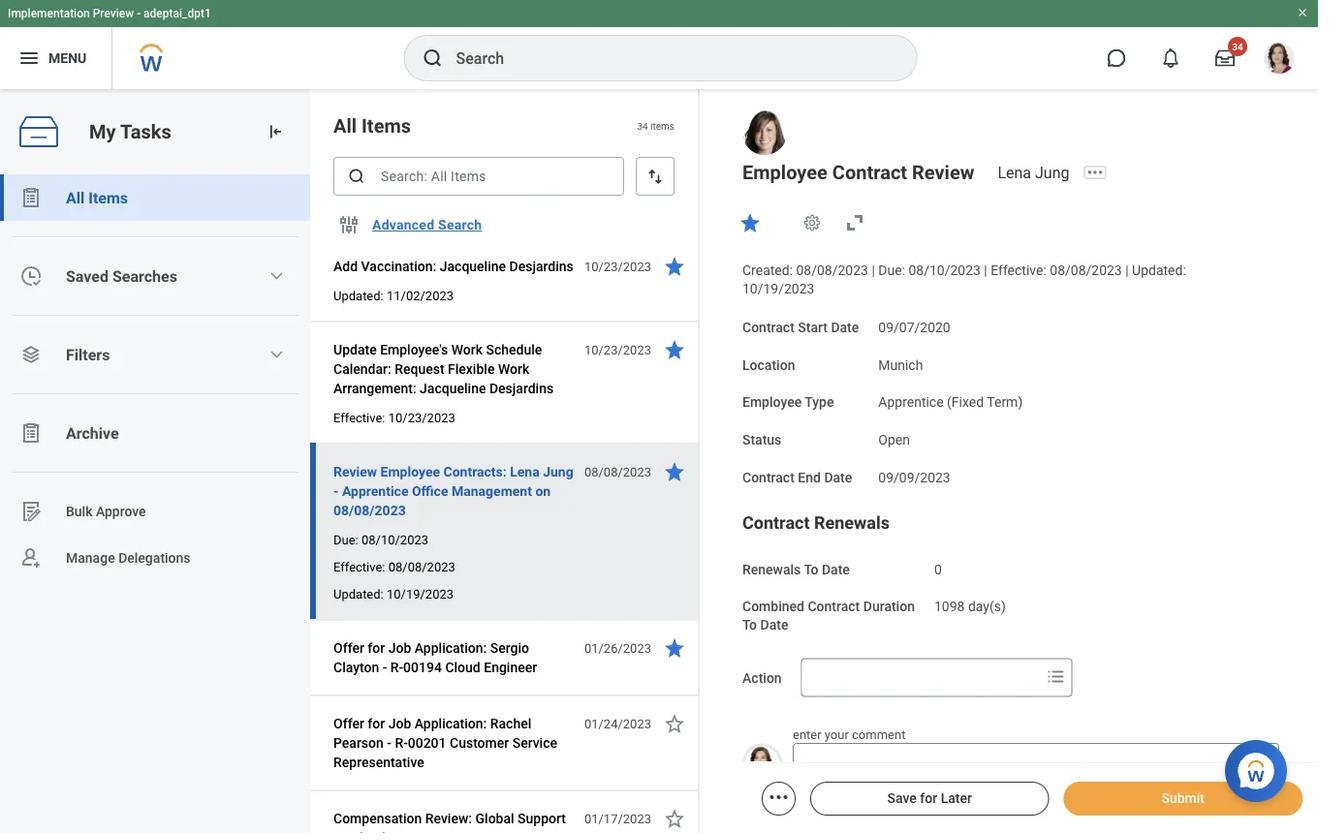 Task type: vqa. For each thing, say whether or not it's contained in the screenshot.
Contract
yes



Task type: describe. For each thing, give the bounding box(es) containing it.
adeptai_dpt1
[[144, 7, 211, 20]]

office
[[412, 483, 448, 499]]

your
[[825, 728, 849, 742]]

support
[[518, 811, 566, 827]]

employee for employee contract review
[[742, 161, 828, 184]]

due: inside the created: 08/08/2023 | due: 08/10/2023 | effective: 08/08/2023 | updated: 10/19/2023
[[878, 263, 905, 279]]

effective: 08/08/2023
[[333, 560, 455, 574]]

date for contract start date
[[831, 319, 859, 335]]

34 for 34
[[1232, 41, 1243, 52]]

enter
[[793, 728, 822, 742]]

items
[[650, 120, 675, 132]]

apprentice inside review employee contracts: lena jung - apprentice office management on 08/08/2023
[[342, 483, 409, 499]]

employee's photo (lena jung) image
[[742, 110, 787, 155]]

manage delegations link
[[0, 535, 310, 582]]

due: 08/10/2023
[[333, 533, 428, 547]]

saved searches
[[66, 267, 177, 285]]

chevron down image
[[269, 347, 284, 363]]

archive button
[[0, 410, 310, 457]]

my tasks element
[[0, 89, 310, 834]]

delegations
[[118, 550, 191, 566]]

(fixed
[[947, 395, 984, 411]]

type
[[805, 395, 834, 411]]

bulk approve
[[66, 504, 146, 520]]

updated: for updated: 11/02/2023
[[333, 288, 384, 303]]

all items inside item list element
[[333, 114, 411, 137]]

compensation review: global support leadership
[[333, 811, 566, 834]]

34 button
[[1204, 37, 1247, 79]]

created: 08/08/2023 | due: 08/10/2023 | effective: 08/08/2023 | updated: 10/19/2023
[[742, 263, 1190, 297]]

updated: 10/19/2023
[[333, 587, 454, 601]]

1 | from the left
[[872, 263, 875, 279]]

application: for customer
[[415, 716, 487, 732]]

combined contract duration to date element
[[934, 587, 1006, 616]]

item list element
[[310, 89, 700, 834]]

submit button
[[1064, 782, 1303, 816]]

advanced search button
[[364, 205, 490, 244]]

jacqueline inside add vaccination: jacqueline desjardins button
[[440, 258, 506, 274]]

cloud
[[445, 660, 481, 676]]

implementation
[[8, 7, 90, 20]]

10/19/2023 inside the created: 08/08/2023 | due: 08/10/2023 | effective: 08/08/2023 | updated: 10/19/2023
[[742, 281, 815, 297]]

09/07/2020
[[878, 319, 951, 335]]

pearson
[[333, 735, 384, 751]]

comment
[[852, 728, 906, 742]]

desjardins inside update employee's work schedule calendar: request flexible work arrangement: jacqueline desjardins
[[489, 380, 554, 396]]

sergio
[[490, 640, 529, 656]]

all items button
[[0, 174, 310, 221]]

search image
[[421, 47, 444, 70]]

contract renewals group
[[742, 511, 1279, 635]]

related actions image
[[767, 786, 790, 809]]

contract up fullscreen icon
[[832, 161, 907, 184]]

contract for contract renewals
[[742, 513, 810, 533]]

review employee contracts: lena jung - apprentice office management on 08/08/2023 button
[[333, 460, 574, 522]]

contract for contract end date
[[742, 470, 795, 486]]

apprentice (fixed term)
[[878, 395, 1023, 411]]

later
[[941, 791, 972, 807]]

job for 00194
[[388, 640, 411, 656]]

updated: for updated: 10/19/2023
[[333, 587, 384, 601]]

bulk
[[66, 504, 93, 520]]

r- for 00201
[[395, 735, 408, 751]]

offer for job application: sergio clayton ‎- r-00194 cloud engineer
[[333, 640, 537, 676]]

contract start date element
[[878, 308, 951, 337]]

contract end date
[[742, 470, 852, 486]]

09/09/2023
[[878, 470, 951, 486]]

day(s)
[[968, 599, 1006, 615]]

star image
[[739, 211, 762, 235]]

update employee's work schedule calendar: request flexible work arrangement: jacqueline desjardins button
[[333, 338, 574, 400]]

08/10/2023 inside the created: 08/08/2023 | due: 08/10/2023 | effective: 08/08/2023 | updated: 10/19/2023
[[909, 263, 981, 279]]

34 items
[[637, 120, 675, 132]]

transformation import image
[[266, 122, 285, 142]]

update
[[333, 342, 377, 358]]

location
[[742, 357, 795, 373]]

clock check image
[[19, 265, 43, 288]]

Search Workday  search field
[[456, 37, 877, 79]]

notifications large image
[[1161, 48, 1181, 68]]

star image for due: 08/10/2023
[[663, 460, 686, 484]]

job for 00201
[[388, 716, 411, 732]]

3 | from the left
[[1126, 263, 1129, 279]]

bulk approve link
[[0, 489, 310, 535]]

enter your comment
[[793, 728, 906, 742]]

employee type
[[742, 395, 834, 411]]

1 horizontal spatial lena
[[998, 163, 1031, 182]]

advanced search
[[372, 217, 482, 233]]

request
[[395, 361, 444, 377]]

review employee contracts: lena jung - apprentice office management on 08/08/2023
[[333, 464, 574, 519]]

start
[[798, 319, 828, 335]]

duration
[[863, 599, 915, 615]]

search
[[438, 217, 482, 233]]

star image for 01/24/2023
[[663, 712, 686, 736]]

all inside item list element
[[333, 114, 357, 137]]

sort image
[[646, 167, 665, 186]]

offer for job application: sergio clayton ‎- r-00194 cloud engineer button
[[333, 637, 574, 679]]

date for contract end date
[[824, 470, 852, 486]]

due: inside item list element
[[333, 533, 358, 547]]

tasks
[[120, 120, 171, 143]]

10/23/2023 for update employee's work schedule calendar: request flexible work arrangement: jacqueline desjardins
[[584, 343, 651, 357]]

search image
[[347, 167, 366, 186]]

08/10/2023 inside item list element
[[361, 533, 428, 547]]

save
[[887, 791, 917, 807]]

date inside the combined contract duration to date
[[760, 617, 788, 633]]

open
[[878, 432, 910, 448]]

0
[[934, 562, 942, 578]]

Search: All Items text field
[[333, 157, 624, 196]]

combined
[[742, 599, 804, 615]]

2 vertical spatial for
[[920, 791, 937, 807]]

clipboard image for archive
[[19, 422, 43, 445]]

menu banner
[[0, 0, 1318, 89]]

inbox large image
[[1215, 48, 1235, 68]]

effective: for effective: 10/23/2023
[[333, 410, 385, 425]]

open element
[[878, 428, 910, 448]]

status
[[742, 432, 782, 448]]

update employee's work schedule calendar: request flexible work arrangement: jacqueline desjardins
[[333, 342, 554, 396]]

renewals to date element
[[934, 550, 942, 579]]

‎- for pearson
[[387, 735, 392, 751]]

application: for cloud
[[415, 640, 487, 656]]

contract renewals
[[742, 513, 890, 533]]

manage
[[66, 550, 115, 566]]

review:
[[425, 811, 472, 827]]

created:
[[742, 263, 793, 279]]

schedule
[[486, 342, 542, 358]]

star image for 01/26/2023
[[663, 637, 686, 660]]

1 vertical spatial renewals
[[742, 562, 801, 578]]

chevron down image
[[269, 268, 284, 284]]

offer for offer for job application: rachel pearson ‎- r-00201 customer service representative
[[333, 716, 364, 732]]

2 vertical spatial 10/23/2023
[[388, 410, 455, 425]]

contracts:
[[443, 464, 507, 480]]



Task type: locate. For each thing, give the bounding box(es) containing it.
for inside offer for job application: sergio clayton ‎- r-00194 cloud engineer
[[368, 640, 385, 656]]

1 horizontal spatial renewals
[[814, 513, 890, 533]]

contract inside the combined contract duration to date
[[808, 599, 860, 615]]

0 vertical spatial application:
[[415, 640, 487, 656]]

1 vertical spatial effective:
[[333, 410, 385, 425]]

0 horizontal spatial -
[[137, 7, 141, 20]]

0 horizontal spatial lena
[[510, 464, 540, 480]]

1 offer from the top
[[333, 640, 364, 656]]

‎- up representative
[[387, 735, 392, 751]]

1 horizontal spatial to
[[804, 562, 819, 578]]

all items up search image
[[333, 114, 411, 137]]

application: up 00201 at the bottom left
[[415, 716, 487, 732]]

lena inside review employee contracts: lena jung - apprentice office management on 08/08/2023
[[510, 464, 540, 480]]

-
[[137, 7, 141, 20], [333, 483, 339, 499]]

munich
[[878, 357, 923, 373]]

job inside offer for job application: rachel pearson ‎- r-00201 customer service representative
[[388, 716, 411, 732]]

1 vertical spatial jacqueline
[[420, 380, 486, 396]]

08/10/2023 up the contract start date element
[[909, 263, 981, 279]]

Action field
[[802, 661, 1041, 696]]

0 horizontal spatial review
[[333, 464, 377, 480]]

3 star image from the top
[[663, 460, 686, 484]]

- inside menu banner
[[137, 7, 141, 20]]

1 vertical spatial application:
[[415, 716, 487, 732]]

0 vertical spatial -
[[137, 7, 141, 20]]

searches
[[112, 267, 177, 285]]

34 for 34 items
[[637, 120, 648, 132]]

r- up representative
[[395, 735, 408, 751]]

2 horizontal spatial |
[[1126, 263, 1129, 279]]

1 vertical spatial job
[[388, 716, 411, 732]]

apprentice down the "munich"
[[878, 395, 944, 411]]

0 vertical spatial due:
[[878, 263, 905, 279]]

advanced
[[372, 217, 435, 233]]

- up the due: 08/10/2023
[[333, 483, 339, 499]]

compensation
[[333, 811, 422, 827]]

‎- inside offer for job application: rachel pearson ‎- r-00201 customer service representative
[[387, 735, 392, 751]]

employee down 'location'
[[742, 395, 802, 411]]

arrangement:
[[333, 380, 416, 396]]

0 vertical spatial 34
[[1232, 41, 1243, 52]]

for for clayton
[[368, 640, 385, 656]]

1 horizontal spatial all items
[[333, 114, 411, 137]]

1 job from the top
[[388, 640, 411, 656]]

1 vertical spatial to
[[742, 617, 757, 633]]

offer inside offer for job application: sergio clayton ‎- r-00194 cloud engineer
[[333, 640, 364, 656]]

for
[[368, 640, 385, 656], [368, 716, 385, 732], [920, 791, 937, 807]]

- right preview
[[137, 7, 141, 20]]

due: up the contract start date element
[[878, 263, 905, 279]]

34
[[1232, 41, 1243, 52], [637, 120, 648, 132]]

prompts image
[[1045, 665, 1068, 689]]

5 star image from the top
[[663, 712, 686, 736]]

work down "schedule"
[[498, 361, 529, 377]]

01/26/2023
[[584, 641, 651, 656]]

desjardins up "schedule"
[[509, 258, 574, 274]]

1 vertical spatial 10/19/2023
[[387, 587, 454, 601]]

profile logan mcneil image
[[1264, 43, 1295, 78]]

filters
[[66, 346, 110, 364]]

0 vertical spatial r-
[[390, 660, 403, 676]]

contract down status in the right of the page
[[742, 470, 795, 486]]

08/08/2023
[[796, 263, 868, 279], [1050, 263, 1122, 279], [584, 465, 651, 479], [333, 503, 406, 519], [388, 560, 455, 574]]

jacqueline inside update employee's work schedule calendar: request flexible work arrangement: jacqueline desjardins
[[420, 380, 486, 396]]

items inside button
[[88, 189, 128, 207]]

save for later button
[[810, 782, 1049, 816]]

updated: 11/02/2023
[[333, 288, 454, 303]]

0 vertical spatial offer
[[333, 640, 364, 656]]

1 vertical spatial items
[[88, 189, 128, 207]]

34 inside item list element
[[637, 120, 648, 132]]

perspective image
[[19, 343, 43, 366]]

1 vertical spatial -
[[333, 483, 339, 499]]

1 vertical spatial clipboard image
[[19, 422, 43, 445]]

archive
[[66, 424, 119, 442]]

renewals to date
[[742, 562, 850, 578]]

star image for effective: 10/23/2023
[[663, 338, 686, 362]]

renewals
[[814, 513, 890, 533], [742, 562, 801, 578]]

flexible
[[448, 361, 495, 377]]

list
[[0, 174, 310, 582]]

0 vertical spatial effective:
[[991, 263, 1047, 279]]

0 vertical spatial job
[[388, 640, 411, 656]]

leadership
[[333, 830, 401, 834]]

star image
[[663, 255, 686, 278], [663, 338, 686, 362], [663, 460, 686, 484], [663, 637, 686, 660], [663, 712, 686, 736], [663, 807, 686, 831]]

1 horizontal spatial items
[[362, 114, 411, 137]]

job inside offer for job application: sergio clayton ‎- r-00194 cloud engineer
[[388, 640, 411, 656]]

1 vertical spatial employee
[[742, 395, 802, 411]]

1 vertical spatial for
[[368, 716, 385, 732]]

r- inside offer for job application: rachel pearson ‎- r-00201 customer service representative
[[395, 735, 408, 751]]

justify image
[[17, 47, 41, 70]]

r- for 00194
[[390, 660, 403, 676]]

2 job from the top
[[388, 716, 411, 732]]

0 vertical spatial 10/23/2023
[[584, 259, 651, 274]]

1 vertical spatial 10/23/2023
[[584, 343, 651, 357]]

0 horizontal spatial all items
[[66, 189, 128, 207]]

‎- right clayton
[[383, 660, 387, 676]]

0 vertical spatial employee
[[742, 161, 828, 184]]

0 horizontal spatial items
[[88, 189, 128, 207]]

1 horizontal spatial -
[[333, 483, 339, 499]]

date right start
[[831, 319, 859, 335]]

employee
[[742, 161, 828, 184], [742, 395, 802, 411], [380, 464, 440, 480]]

1 vertical spatial offer
[[333, 716, 364, 732]]

0 vertical spatial renewals
[[814, 513, 890, 533]]

‎- inside offer for job application: sergio clayton ‎- r-00194 cloud engineer
[[383, 660, 387, 676]]

global
[[475, 811, 514, 827]]

star image for 01/17/2023
[[663, 807, 686, 831]]

review down the effective: 10/23/2023 at left
[[333, 464, 377, 480]]

0 vertical spatial desjardins
[[509, 258, 574, 274]]

1 vertical spatial review
[[333, 464, 377, 480]]

‎- for clayton
[[383, 660, 387, 676]]

add vaccination: jacqueline desjardins button
[[333, 255, 574, 278]]

my
[[89, 120, 116, 143]]

to
[[804, 562, 819, 578], [742, 617, 757, 633]]

0 horizontal spatial jung
[[543, 464, 574, 480]]

offer up pearson
[[333, 716, 364, 732]]

10/19/2023 down the 'effective: 08/08/2023'
[[387, 587, 454, 601]]

10/19/2023 down created:
[[742, 281, 815, 297]]

0 vertical spatial clipboard image
[[19, 186, 43, 209]]

offer for offer for job application: sergio clayton ‎- r-00194 cloud engineer
[[333, 640, 364, 656]]

effective: inside the created: 08/08/2023 | due: 08/10/2023 | effective: 08/08/2023 | updated: 10/19/2023
[[991, 263, 1047, 279]]

34 inside button
[[1232, 41, 1243, 52]]

for up pearson
[[368, 716, 385, 732]]

0 horizontal spatial renewals
[[742, 562, 801, 578]]

jacqueline down search
[[440, 258, 506, 274]]

all up saved
[[66, 189, 85, 207]]

1 application: from the top
[[415, 640, 487, 656]]

clipboard image inside archive "button"
[[19, 422, 43, 445]]

engineer
[[484, 660, 537, 676]]

employee up office
[[380, 464, 440, 480]]

service
[[512, 735, 557, 751]]

1 vertical spatial due:
[[333, 533, 358, 547]]

list containing all items
[[0, 174, 310, 582]]

configure image
[[337, 213, 361, 237]]

1 horizontal spatial work
[[498, 361, 529, 377]]

r-
[[390, 660, 403, 676], [395, 735, 408, 751]]

1 clipboard image from the top
[[19, 186, 43, 209]]

clipboard image
[[19, 186, 43, 209], [19, 422, 43, 445]]

1 horizontal spatial |
[[984, 263, 987, 279]]

00194
[[403, 660, 442, 676]]

08/10/2023 up the 'effective: 08/08/2023'
[[361, 533, 428, 547]]

saved searches button
[[0, 253, 310, 300]]

1 vertical spatial work
[[498, 361, 529, 377]]

offer for job application: rachel pearson ‎- r-00201 customer service representative button
[[333, 712, 574, 774]]

all items inside button
[[66, 189, 128, 207]]

0 horizontal spatial due:
[[333, 533, 358, 547]]

date right end
[[824, 470, 852, 486]]

to inside the combined contract duration to date
[[742, 617, 757, 633]]

submit
[[1162, 791, 1205, 807]]

offer inside offer for job application: rachel pearson ‎- r-00201 customer service representative
[[333, 716, 364, 732]]

0 vertical spatial all items
[[333, 114, 411, 137]]

2 star image from the top
[[663, 338, 686, 362]]

2 offer from the top
[[333, 716, 364, 732]]

all up search image
[[333, 114, 357, 137]]

renewals up combined
[[742, 562, 801, 578]]

1 horizontal spatial due:
[[878, 263, 905, 279]]

clipboard image for all items
[[19, 186, 43, 209]]

01/17/2023
[[584, 812, 651, 826]]

application: inside offer for job application: sergio clayton ‎- r-00194 cloud engineer
[[415, 640, 487, 656]]

1 vertical spatial all items
[[66, 189, 128, 207]]

6 star image from the top
[[663, 807, 686, 831]]

r- inside offer for job application: sergio clayton ‎- r-00194 cloud engineer
[[390, 660, 403, 676]]

0 vertical spatial all
[[333, 114, 357, 137]]

filters button
[[0, 331, 310, 378]]

10/23/2023
[[584, 259, 651, 274], [584, 343, 651, 357], [388, 410, 455, 425]]

0 vertical spatial 08/10/2023
[[909, 263, 981, 279]]

end
[[798, 470, 821, 486]]

offer up clayton
[[333, 640, 364, 656]]

to down combined
[[742, 617, 757, 633]]

items inside item list element
[[362, 114, 411, 137]]

implementation preview -   adeptai_dpt1
[[8, 7, 211, 20]]

1 vertical spatial jung
[[543, 464, 574, 480]]

calendar:
[[333, 361, 391, 377]]

all items down my
[[66, 189, 128, 207]]

1 vertical spatial desjardins
[[489, 380, 554, 396]]

effective:
[[991, 263, 1047, 279], [333, 410, 385, 425], [333, 560, 385, 574]]

1 star image from the top
[[663, 255, 686, 278]]

1 vertical spatial 08/10/2023
[[361, 533, 428, 547]]

items down my
[[88, 189, 128, 207]]

0 vertical spatial jung
[[1035, 163, 1070, 182]]

1 horizontal spatial all
[[333, 114, 357, 137]]

0 vertical spatial lena
[[998, 163, 1031, 182]]

offer for job application: rachel pearson ‎- r-00201 customer service representative
[[333, 716, 557, 771]]

contract end date element
[[878, 458, 951, 487]]

1 horizontal spatial review
[[912, 161, 975, 184]]

work up flexible
[[451, 342, 483, 358]]

effective: 10/23/2023
[[333, 410, 455, 425]]

10/19/2023 inside item list element
[[387, 587, 454, 601]]

1 vertical spatial all
[[66, 189, 85, 207]]

0 horizontal spatial all
[[66, 189, 85, 207]]

contract
[[832, 161, 907, 184], [742, 319, 795, 335], [742, 470, 795, 486], [742, 513, 810, 533], [808, 599, 860, 615]]

to down contract renewals on the bottom right of the page
[[804, 562, 819, 578]]

apprentice (fixed term) element
[[878, 391, 1023, 411]]

2 clipboard image from the top
[[19, 422, 43, 445]]

2 application: from the top
[[415, 716, 487, 732]]

all inside all items button
[[66, 189, 85, 207]]

fullscreen image
[[843, 211, 867, 235]]

review
[[912, 161, 975, 184], [333, 464, 377, 480]]

for up clayton
[[368, 640, 385, 656]]

rename image
[[19, 500, 43, 523]]

menu
[[48, 50, 87, 66]]

preview
[[93, 7, 134, 20]]

desjardins down "schedule"
[[489, 380, 554, 396]]

11/02/2023
[[387, 288, 454, 303]]

0 vertical spatial to
[[804, 562, 819, 578]]

jacqueline down flexible
[[420, 380, 486, 396]]

1 horizontal spatial apprentice
[[878, 395, 944, 411]]

- inside review employee contracts: lena jung - apprentice office management on 08/08/2023
[[333, 483, 339, 499]]

1 vertical spatial 34
[[637, 120, 648, 132]]

0 vertical spatial jacqueline
[[440, 258, 506, 274]]

renewals down end
[[814, 513, 890, 533]]

contract up 'location'
[[742, 319, 795, 335]]

user plus image
[[19, 547, 43, 570]]

0 vertical spatial 10/19/2023
[[742, 281, 815, 297]]

all
[[333, 114, 357, 137], [66, 189, 85, 207]]

1 vertical spatial lena
[[510, 464, 540, 480]]

1 vertical spatial r-
[[395, 735, 408, 751]]

application:
[[415, 640, 487, 656], [415, 716, 487, 732]]

menu button
[[0, 27, 112, 89]]

add
[[333, 258, 358, 274]]

for for pearson
[[368, 716, 385, 732]]

0 horizontal spatial to
[[742, 617, 757, 633]]

application: inside offer for job application: rachel pearson ‎- r-00201 customer service representative
[[415, 716, 487, 732]]

0 vertical spatial for
[[368, 640, 385, 656]]

date up the combined contract duration to date at right bottom
[[822, 562, 850, 578]]

1 horizontal spatial 34
[[1232, 41, 1243, 52]]

clipboard image left archive
[[19, 422, 43, 445]]

contract for contract start date
[[742, 319, 795, 335]]

for inside offer for job application: rachel pearson ‎- r-00201 customer service representative
[[368, 716, 385, 732]]

1 horizontal spatial 10/19/2023
[[742, 281, 815, 297]]

|
[[872, 263, 875, 279], [984, 263, 987, 279], [1126, 263, 1129, 279]]

clipboard image inside all items button
[[19, 186, 43, 209]]

close environment banner image
[[1297, 7, 1309, 18]]

0 horizontal spatial 10/19/2023
[[387, 587, 454, 601]]

0 horizontal spatial 34
[[637, 120, 648, 132]]

effective: for effective: 08/08/2023
[[333, 560, 385, 574]]

0 horizontal spatial |
[[872, 263, 875, 279]]

0 vertical spatial work
[[451, 342, 483, 358]]

compensation review: global support leadership button
[[333, 807, 574, 834]]

star image for updated: 11/02/2023
[[663, 255, 686, 278]]

job up 00201 at the bottom left
[[388, 716, 411, 732]]

save for later
[[887, 791, 972, 807]]

1 horizontal spatial 08/10/2023
[[909, 263, 981, 279]]

action
[[742, 670, 782, 686]]

application: up cloud
[[415, 640, 487, 656]]

review inside review employee contracts: lena jung - apprentice office management on 08/08/2023
[[333, 464, 377, 480]]

1 vertical spatial apprentice
[[342, 483, 409, 499]]

contract down "renewals to date"
[[808, 599, 860, 615]]

items
[[362, 114, 411, 137], [88, 189, 128, 207]]

my tasks
[[89, 120, 171, 143]]

contract down contract end date
[[742, 513, 810, 533]]

1 horizontal spatial jung
[[1035, 163, 1070, 182]]

for right save
[[920, 791, 937, 807]]

2 vertical spatial updated:
[[333, 587, 384, 601]]

employee down employee's photo (lena jung) on the top
[[742, 161, 828, 184]]

lena jung element
[[998, 163, 1081, 182]]

0 vertical spatial ‎-
[[383, 660, 387, 676]]

1 vertical spatial ‎-
[[387, 735, 392, 751]]

employee inside review employee contracts: lena jung - apprentice office management on 08/08/2023
[[380, 464, 440, 480]]

34 left profile logan mcneil "image"
[[1232, 41, 1243, 52]]

contract renewals button
[[742, 513, 890, 533]]

updated: inside the created: 08/08/2023 | due: 08/10/2023 | effective: 08/08/2023 | updated: 10/19/2023
[[1132, 263, 1186, 279]]

jacqueline
[[440, 258, 506, 274], [420, 380, 486, 396]]

gear image
[[803, 213, 822, 233]]

0 vertical spatial updated:
[[1132, 263, 1186, 279]]

00201
[[408, 735, 446, 751]]

0 vertical spatial apprentice
[[878, 395, 944, 411]]

term)
[[987, 395, 1023, 411]]

jung inside review employee contracts: lena jung - apprentice office management on 08/08/2023
[[543, 464, 574, 480]]

vaccination:
[[361, 258, 436, 274]]

08/08/2023 inside review employee contracts: lena jung - apprentice office management on 08/08/2023
[[333, 503, 406, 519]]

lena jung
[[998, 163, 1070, 182]]

apprentice
[[878, 395, 944, 411], [342, 483, 409, 499]]

2 vertical spatial effective:
[[333, 560, 385, 574]]

0 horizontal spatial 08/10/2023
[[361, 533, 428, 547]]

date for renewals to date
[[822, 562, 850, 578]]

2 | from the left
[[984, 263, 987, 279]]

4 star image from the top
[[663, 637, 686, 660]]

employee for employee type
[[742, 395, 802, 411]]

employee's
[[380, 342, 448, 358]]

on
[[535, 483, 551, 499]]

review left lena jung
[[912, 161, 975, 184]]

r- right clayton
[[390, 660, 403, 676]]

34 left items
[[637, 120, 648, 132]]

0 horizontal spatial apprentice
[[342, 483, 409, 499]]

items up search image
[[362, 114, 411, 137]]

0 horizontal spatial work
[[451, 342, 483, 358]]

1098 day(s)
[[934, 599, 1006, 615]]

clipboard image up clock check image
[[19, 186, 43, 209]]

1098
[[934, 599, 965, 615]]

representative
[[333, 755, 424, 771]]

10/23/2023 for add vaccination: jacqueline desjardins
[[584, 259, 651, 274]]

all items
[[333, 114, 411, 137], [66, 189, 128, 207]]

0 vertical spatial review
[[912, 161, 975, 184]]

saved
[[66, 267, 109, 285]]

1 vertical spatial updated:
[[333, 288, 384, 303]]

due: up the 'effective: 08/08/2023'
[[333, 533, 358, 547]]

0 vertical spatial items
[[362, 114, 411, 137]]

due:
[[878, 263, 905, 279], [333, 533, 358, 547]]

job up 00194
[[388, 640, 411, 656]]

munich element
[[878, 353, 923, 373]]

apprentice up the due: 08/10/2023
[[342, 483, 409, 499]]

date down combined
[[760, 617, 788, 633]]

2 vertical spatial employee
[[380, 464, 440, 480]]



